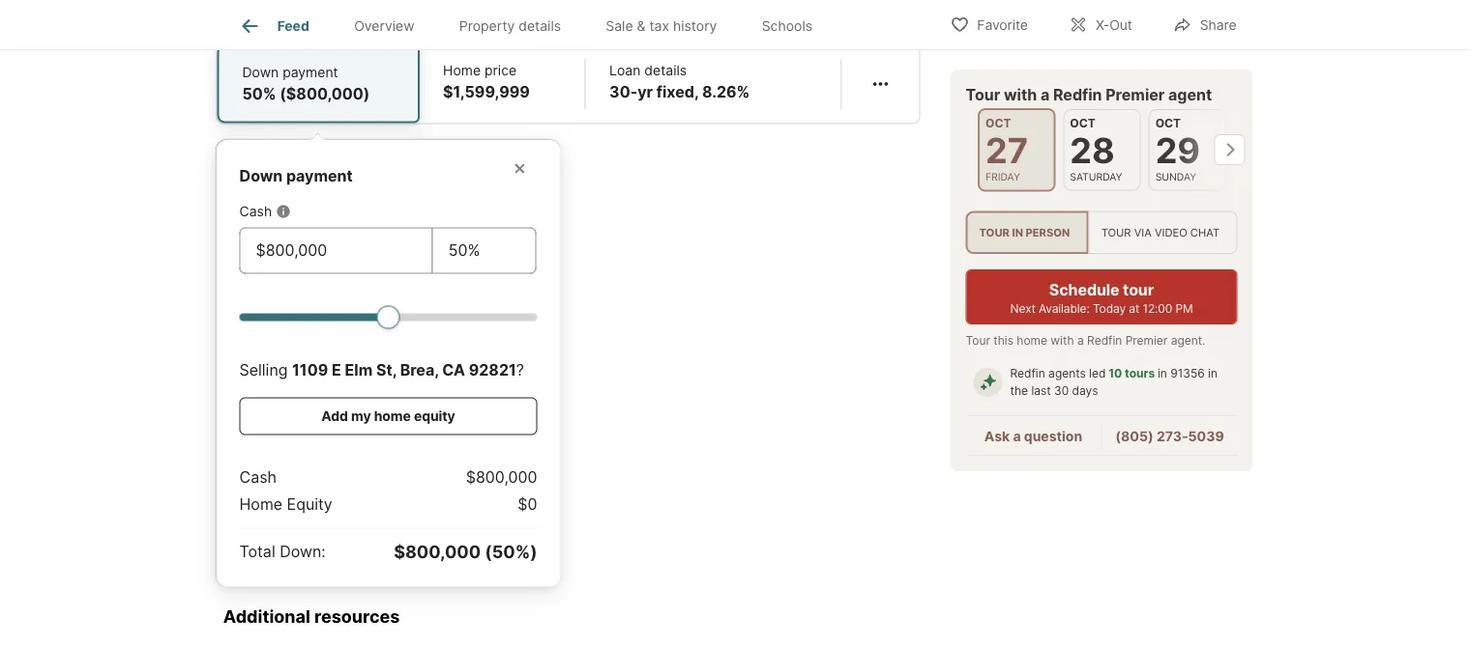 Task type: describe. For each thing, give the bounding box(es) containing it.
feed
[[277, 18, 309, 34]]

oct 27 friday
[[985, 117, 1028, 183]]

Down Payment Slider range field
[[239, 305, 537, 328]]

total down:
[[239, 543, 326, 562]]

agent
[[1168, 85, 1212, 104]]

tax
[[649, 18, 669, 34]]

0 vertical spatial premier
[[1106, 85, 1165, 104]]

my
[[351, 409, 371, 425]]

friday
[[985, 171, 1020, 183]]

(50%)
[[485, 542, 537, 563]]

28
[[1069, 130, 1114, 172]]

tour for tour with a redfin premier agent
[[966, 85, 1000, 104]]

x-out
[[1096, 17, 1132, 33]]

resources
[[314, 607, 400, 628]]

x-out button
[[1052, 4, 1149, 44]]

saturday
[[1069, 171, 1122, 183]]

add my home equity
[[321, 409, 455, 425]]

sale
[[606, 18, 633, 34]]

add
[[321, 409, 348, 425]]

(805) 273-5039 link
[[1115, 429, 1224, 445]]

next
[[1010, 302, 1036, 316]]

this
[[993, 334, 1013, 348]]

equity
[[287, 496, 332, 515]]

property details tab
[[437, 3, 583, 49]]

history
[[673, 18, 717, 34]]

91356
[[1170, 367, 1205, 381]]

ca
[[442, 361, 465, 380]]

selling
[[239, 361, 288, 380]]

the
[[1010, 385, 1028, 399]]

$800,000 for $800,000
[[466, 469, 537, 487]]

down for down payment
[[239, 167, 283, 186]]

loan details 30-yr fixed, 8.26%
[[609, 62, 750, 102]]

person
[[1026, 226, 1070, 239]]

overview tab
[[332, 3, 437, 49]]

sale & tax history
[[606, 18, 717, 34]]

tour with a redfin premier agent
[[966, 85, 1212, 104]]

equity
[[414, 409, 455, 425]]

$800,000 for $800,000 (50%)
[[394, 542, 481, 563]]

oct 29 sunday
[[1155, 117, 1200, 183]]

overview
[[354, 18, 414, 34]]

&
[[637, 18, 646, 34]]

home for this
[[1017, 334, 1047, 348]]

92821
[[469, 361, 516, 380]]

in the last 30 days
[[1010, 367, 1217, 399]]

0 horizontal spatial in
[[1012, 226, 1023, 239]]

tour for tour this home with a redfin premier agent.
[[966, 334, 990, 348]]

$0
[[518, 496, 537, 515]]

$800,000 (50%)
[[394, 542, 537, 563]]

2 cash from the top
[[239, 469, 277, 487]]

down payment
[[239, 167, 353, 186]]

sunday
[[1155, 171, 1196, 183]]

tour for tour via video chat
[[1101, 226, 1131, 239]]

days
[[1072, 385, 1098, 399]]

30
[[1054, 385, 1069, 399]]

2 vertical spatial redfin
[[1010, 367, 1045, 381]]

tab list containing feed
[[216, 0, 850, 49]]

schedule tour next available: today at 12:00 pm
[[1010, 281, 1193, 316]]

ask a question
[[984, 429, 1082, 445]]

schools
[[762, 18, 812, 34]]

agents
[[1048, 367, 1086, 381]]

tour this home with a redfin premier agent.
[[966, 334, 1205, 348]]

x-
[[1096, 17, 1109, 33]]

favorite
[[977, 17, 1028, 33]]

in inside in the last 30 days
[[1208, 367, 1217, 381]]

e
[[332, 361, 341, 380]]

next image
[[1214, 135, 1245, 166]]

(805)
[[1115, 429, 1153, 445]]

0 vertical spatial a
[[1041, 85, 1050, 104]]

$1,599,999
[[443, 83, 530, 102]]

1109
[[292, 361, 328, 380]]

down for down payment 50% ($800,000)
[[242, 64, 279, 81]]

schools tab
[[739, 3, 835, 49]]

elm
[[345, 361, 373, 380]]

sale & tax history tab
[[583, 3, 739, 49]]

loan
[[609, 62, 641, 79]]

50%
[[242, 85, 276, 104]]

tours
[[1125, 367, 1155, 381]]

oct for 29
[[1155, 117, 1180, 131]]

favorite button
[[934, 4, 1044, 44]]

property
[[459, 18, 515, 34]]

($800,000)
[[280, 85, 370, 104]]

0 horizontal spatial with
[[1004, 85, 1037, 104]]

payment for down payment
[[286, 167, 353, 186]]



Task type: locate. For each thing, give the bounding box(es) containing it.
chat
[[1190, 226, 1220, 239]]

property details
[[459, 18, 561, 34]]

share button
[[1156, 4, 1253, 44]]

$800,000 left (50%) on the bottom
[[394, 542, 481, 563]]

schedule
[[1049, 281, 1119, 300]]

0 vertical spatial down
[[242, 64, 279, 81]]

home inside home price $1,599,999
[[443, 62, 481, 79]]

1 horizontal spatial in
[[1158, 367, 1167, 381]]

1 cash from the top
[[239, 204, 272, 220]]

None text field
[[448, 239, 520, 263]]

down:
[[280, 543, 326, 562]]

pm
[[1175, 302, 1193, 316]]

29
[[1155, 130, 1200, 172]]

1 vertical spatial details
[[644, 62, 687, 79]]

led
[[1089, 367, 1106, 381]]

with up oct 27 friday
[[1004, 85, 1037, 104]]

payment up ($800,000)
[[283, 64, 338, 81]]

payment inside $800,000 (50%) tooltip
[[286, 167, 353, 186]]

redfin agents led 10 tours in 91356
[[1010, 367, 1205, 381]]

home for home price $1,599,999
[[443, 62, 481, 79]]

0 horizontal spatial home
[[374, 409, 411, 425]]

details for loan details 30-yr fixed, 8.26%
[[644, 62, 687, 79]]

0 horizontal spatial details
[[519, 18, 561, 34]]

1 horizontal spatial details
[[644, 62, 687, 79]]

0 vertical spatial details
[[519, 18, 561, 34]]

oct down agent
[[1155, 117, 1180, 131]]

home right this
[[1017, 334, 1047, 348]]

additional resources
[[223, 607, 400, 628]]

0 vertical spatial cash
[[239, 204, 272, 220]]

home
[[1017, 334, 1047, 348], [374, 409, 411, 425]]

0 horizontal spatial home
[[239, 496, 283, 515]]

cash up home equity
[[239, 469, 277, 487]]

available:
[[1039, 302, 1090, 316]]

0 vertical spatial redfin
[[1053, 85, 1102, 104]]

redfin
[[1053, 85, 1102, 104], [1087, 334, 1122, 348], [1010, 367, 1045, 381]]

None text field
[[256, 239, 417, 263]]

details right property at the left
[[519, 18, 561, 34]]

0 vertical spatial $800,000
[[466, 469, 537, 487]]

1 horizontal spatial with
[[1051, 334, 1074, 348]]

home up $1,599,999 on the top left
[[443, 62, 481, 79]]

0 vertical spatial payment
[[283, 64, 338, 81]]

tour for tour in person
[[979, 226, 1010, 239]]

down inside $800,000 (50%) tooltip
[[239, 167, 283, 186]]

273-
[[1157, 429, 1188, 445]]

at
[[1129, 302, 1139, 316]]

cash down down payment
[[239, 204, 272, 220]]

st,
[[376, 361, 396, 380]]

1 oct from the left
[[985, 117, 1011, 131]]

27
[[985, 130, 1028, 172]]

premier up tours on the bottom of page
[[1125, 334, 1168, 348]]

home inside "button"
[[374, 409, 411, 425]]

$800,000 (50%) tooltip
[[216, 124, 920, 588]]

question
[[1024, 429, 1082, 445]]

home equity
[[239, 496, 332, 515]]

8.26%
[[702, 83, 750, 102]]

payment for down payment 50% ($800,000)
[[283, 64, 338, 81]]

1 vertical spatial premier
[[1125, 334, 1168, 348]]

video
[[1155, 226, 1187, 239]]

down down 50%
[[239, 167, 283, 186]]

0 horizontal spatial a
[[1013, 429, 1021, 445]]

fixed,
[[656, 83, 698, 102]]

home price $1,599,999
[[443, 62, 530, 102]]

today
[[1093, 302, 1126, 316]]

tour in person
[[979, 226, 1070, 239]]

a
[[1041, 85, 1050, 104], [1077, 334, 1084, 348], [1013, 429, 1021, 445]]

redfin up 28
[[1053, 85, 1102, 104]]

tour
[[1123, 281, 1154, 300]]

agent.
[[1171, 334, 1205, 348]]

details up fixed, in the left of the page
[[644, 62, 687, 79]]

redfin down today
[[1087, 334, 1122, 348]]

with down available:
[[1051, 334, 1074, 348]]

home up total
[[239, 496, 283, 515]]

1 vertical spatial redfin
[[1087, 334, 1122, 348]]

home inside $800,000 (50%) tooltip
[[239, 496, 283, 515]]

0 vertical spatial home
[[443, 62, 481, 79]]

?
[[516, 361, 524, 380]]

premier
[[1106, 85, 1165, 104], [1125, 334, 1168, 348]]

redfin up the
[[1010, 367, 1045, 381]]

tour via video chat
[[1101, 226, 1220, 239]]

0 vertical spatial with
[[1004, 85, 1037, 104]]

1 vertical spatial home
[[239, 496, 283, 515]]

add my home equity button
[[239, 398, 537, 436]]

payment down ($800,000)
[[286, 167, 353, 186]]

payment inside down payment 50% ($800,000)
[[283, 64, 338, 81]]

yr
[[637, 83, 653, 102]]

1 horizontal spatial home
[[1017, 334, 1047, 348]]

1 horizontal spatial home
[[443, 62, 481, 79]]

details inside loan details 30-yr fixed, 8.26%
[[644, 62, 687, 79]]

1 vertical spatial a
[[1077, 334, 1084, 348]]

1 vertical spatial $800,000
[[394, 542, 481, 563]]

2 oct from the left
[[1069, 117, 1095, 131]]

down
[[242, 64, 279, 81], [239, 167, 283, 186]]

(805) 273-5039
[[1115, 429, 1224, 445]]

premier left agent
[[1106, 85, 1165, 104]]

details inside tab
[[519, 18, 561, 34]]

1 vertical spatial home
[[374, 409, 411, 425]]

in left person
[[1012, 226, 1023, 239]]

down inside down payment 50% ($800,000)
[[242, 64, 279, 81]]

list box containing tour in person
[[966, 211, 1237, 255]]

oct 28 saturday
[[1069, 117, 1122, 183]]

in right the 91356
[[1208, 367, 1217, 381]]

oct down tour with a redfin premier agent
[[1069, 117, 1095, 131]]

1 horizontal spatial oct
[[1069, 117, 1095, 131]]

home for home equity
[[239, 496, 283, 515]]

0 vertical spatial home
[[1017, 334, 1047, 348]]

ask
[[984, 429, 1010, 445]]

5039
[[1188, 429, 1224, 445]]

home right my
[[374, 409, 411, 425]]

brea,
[[400, 361, 439, 380]]

2 vertical spatial a
[[1013, 429, 1021, 445]]

2 horizontal spatial oct
[[1155, 117, 1180, 131]]

details
[[519, 18, 561, 34], [644, 62, 687, 79]]

tour up oct 27 friday
[[966, 85, 1000, 104]]

tour left via
[[1101, 226, 1131, 239]]

out
[[1109, 17, 1132, 33]]

down up 50%
[[242, 64, 279, 81]]

oct inside oct 28 saturday
[[1069, 117, 1095, 131]]

0 horizontal spatial oct
[[985, 117, 1011, 131]]

ask a question link
[[984, 429, 1082, 445]]

down payment 50% ($800,000)
[[242, 64, 370, 104]]

selling 1109 e elm st, brea, ca 92821 ?
[[239, 361, 524, 380]]

details for property details
[[519, 18, 561, 34]]

$800,000
[[466, 469, 537, 487], [394, 542, 481, 563]]

total
[[239, 543, 275, 562]]

additional
[[223, 607, 310, 628]]

10
[[1108, 367, 1122, 381]]

oct inside oct 27 friday
[[985, 117, 1011, 131]]

home for my
[[374, 409, 411, 425]]

tour left person
[[979, 226, 1010, 239]]

1 vertical spatial cash
[[239, 469, 277, 487]]

oct for 28
[[1069, 117, 1095, 131]]

12:00
[[1143, 302, 1172, 316]]

1 vertical spatial with
[[1051, 334, 1074, 348]]

list box
[[966, 211, 1237, 255]]

price
[[485, 62, 517, 79]]

none text field inside $800,000 (50%) tooltip
[[448, 239, 520, 263]]

none text field inside $800,000 (50%) tooltip
[[256, 239, 417, 263]]

tour
[[966, 85, 1000, 104], [979, 226, 1010, 239], [1101, 226, 1131, 239], [966, 334, 990, 348]]

2 horizontal spatial a
[[1077, 334, 1084, 348]]

30-
[[609, 83, 637, 102]]

tab list
[[216, 0, 850, 49]]

in right tours on the bottom of page
[[1158, 367, 1167, 381]]

1 horizontal spatial a
[[1041, 85, 1050, 104]]

$800,000 up the $0
[[466, 469, 537, 487]]

oct for 27
[[985, 117, 1011, 131]]

last
[[1031, 385, 1051, 399]]

3 oct from the left
[[1155, 117, 1180, 131]]

tour left this
[[966, 334, 990, 348]]

via
[[1134, 226, 1152, 239]]

share
[[1200, 17, 1236, 33]]

home
[[443, 62, 481, 79], [239, 496, 283, 515]]

payment
[[283, 64, 338, 81], [286, 167, 353, 186]]

1 vertical spatial payment
[[286, 167, 353, 186]]

oct inside oct 29 sunday
[[1155, 117, 1180, 131]]

oct up friday
[[985, 117, 1011, 131]]

feed link
[[239, 15, 309, 38]]

1 vertical spatial down
[[239, 167, 283, 186]]

None button
[[977, 108, 1055, 192], [1063, 109, 1140, 191], [1148, 109, 1226, 191], [977, 108, 1055, 192], [1063, 109, 1140, 191], [1148, 109, 1226, 191]]

2 horizontal spatial in
[[1208, 367, 1217, 381]]



Task type: vqa. For each thing, say whether or not it's contained in the screenshot.
You'll hear from a local agent in about 16 minutes
no



